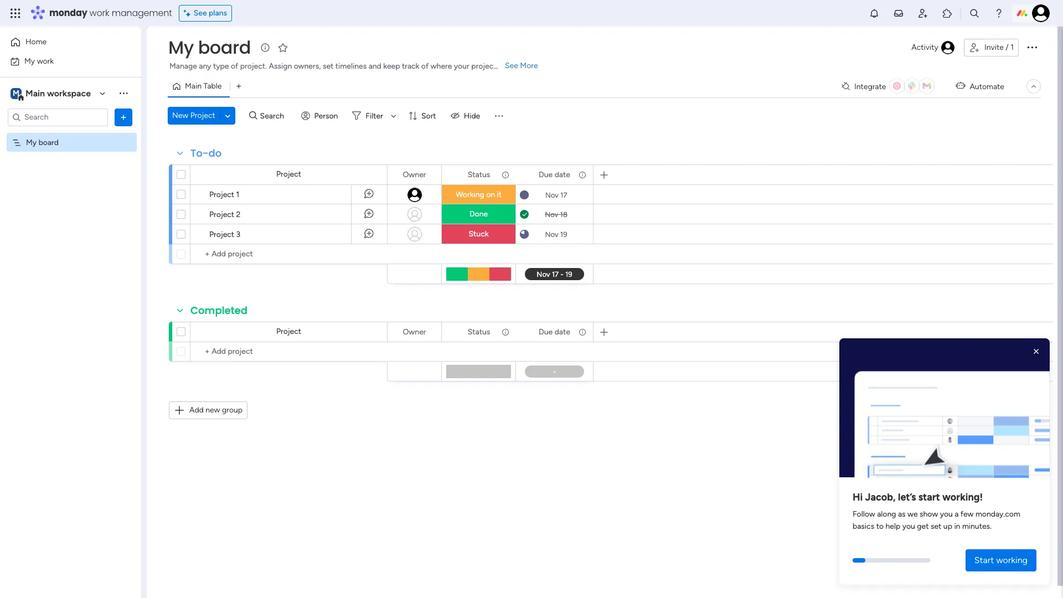 Task type: vqa. For each thing, say whether or not it's contained in the screenshot.
board
yes



Task type: locate. For each thing, give the bounding box(es) containing it.
my up manage
[[168, 35, 194, 60]]

automate
[[970, 82, 1005, 91]]

my
[[168, 35, 194, 60], [24, 56, 35, 66], [26, 138, 37, 147]]

project
[[472, 61, 497, 71]]

my board down search in workspace field
[[26, 138, 59, 147]]

1 vertical spatial my board
[[26, 138, 59, 147]]

main right workspace "image"
[[25, 88, 45, 98]]

my inside list box
[[26, 138, 37, 147]]

my down home
[[24, 56, 35, 66]]

main for main workspace
[[25, 88, 45, 98]]

hide
[[464, 111, 481, 121]]

2 + add project text field from the top
[[196, 345, 382, 358]]

apps image
[[942, 8, 954, 19]]

inbox image
[[894, 8, 905, 19]]

nov 17
[[546, 191, 568, 199]]

owner
[[403, 170, 426, 179], [403, 327, 426, 337]]

1 vertical spatial work
[[37, 56, 54, 66]]

show
[[920, 510, 939, 519]]

1 vertical spatial due date field
[[536, 326, 573, 338]]

1 horizontal spatial column information image
[[578, 170, 587, 179]]

monday.com
[[976, 510, 1021, 519]]

see inside 'button'
[[194, 8, 207, 18]]

board up type on the left top of the page
[[198, 35, 251, 60]]

you
[[941, 510, 953, 519], [903, 522, 916, 531]]

work inside button
[[37, 56, 54, 66]]

main for main table
[[185, 81, 202, 91]]

1 horizontal spatial set
[[931, 522, 942, 531]]

project 2
[[209, 210, 241, 219]]

1 vertical spatial set
[[931, 522, 942, 531]]

see more link
[[504, 60, 539, 71]]

1
[[1011, 43, 1014, 52], [236, 190, 240, 199]]

stuck
[[469, 229, 489, 239]]

Status field
[[465, 169, 493, 181], [465, 326, 493, 338]]

owners,
[[294, 61, 321, 71]]

my board up 'any'
[[168, 35, 251, 60]]

2 nov from the top
[[545, 210, 559, 219]]

set right owners, on the left of page
[[323, 61, 334, 71]]

0 horizontal spatial 1
[[236, 190, 240, 199]]

filter button
[[348, 107, 401, 125]]

1 horizontal spatial see
[[505, 61, 519, 70]]

main left table
[[185, 81, 202, 91]]

main
[[185, 81, 202, 91], [25, 88, 45, 98]]

owner for first owner field
[[403, 170, 426, 179]]

0 vertical spatial status
[[468, 170, 491, 179]]

dapulse integrations image
[[842, 82, 850, 91]]

main workspace
[[25, 88, 91, 98]]

3 nov from the top
[[545, 230, 559, 239]]

0 vertical spatial due date field
[[536, 169, 573, 181]]

of right track
[[422, 61, 429, 71]]

project
[[190, 111, 215, 120], [276, 170, 301, 179], [209, 190, 234, 199], [209, 210, 234, 219], [209, 230, 234, 239], [276, 327, 301, 336]]

project 3
[[209, 230, 241, 239]]

1 horizontal spatial of
[[422, 61, 429, 71]]

main inside workspace selection "element"
[[25, 88, 45, 98]]

jacob,
[[866, 492, 896, 504]]

1 due date from the top
[[539, 170, 571, 179]]

2 owner from the top
[[403, 327, 426, 337]]

0 horizontal spatial column information image
[[501, 328, 510, 337]]

0 horizontal spatial set
[[323, 61, 334, 71]]

activity button
[[908, 39, 960, 57]]

0 vertical spatial column information image
[[578, 170, 587, 179]]

project 1
[[209, 190, 240, 199]]

set inside follow along as we show you a few monday.com basics to help you get set up in minutes.
[[931, 522, 942, 531]]

1 right '/'
[[1011, 43, 1014, 52]]

group
[[222, 406, 243, 415]]

keep
[[384, 61, 400, 71]]

0 horizontal spatial see
[[194, 8, 207, 18]]

+ Add project text field
[[196, 248, 382, 261], [196, 345, 382, 358]]

do
[[209, 146, 222, 160]]

my down search in workspace field
[[26, 138, 37, 147]]

angle down image
[[225, 112, 231, 120]]

status for to-do
[[468, 170, 491, 179]]

2 due date from the top
[[539, 327, 571, 337]]

main table button
[[168, 78, 230, 95]]

workspace options image
[[118, 88, 129, 99]]

see more
[[505, 61, 538, 70]]

0 horizontal spatial of
[[231, 61, 238, 71]]

0 vertical spatial nov
[[546, 191, 559, 199]]

column information image for due date
[[578, 328, 587, 337]]

0 vertical spatial see
[[194, 8, 207, 18]]

My board field
[[166, 35, 254, 60]]

1 vertical spatial due
[[539, 327, 553, 337]]

of right type on the left top of the page
[[231, 61, 238, 71]]

1 status field from the top
[[465, 169, 493, 181]]

1 horizontal spatial main
[[185, 81, 202, 91]]

0 vertical spatial date
[[555, 170, 571, 179]]

work
[[90, 7, 109, 19], [37, 56, 54, 66]]

as
[[899, 510, 906, 519]]

1 date from the top
[[555, 170, 571, 179]]

0 vertical spatial + add project text field
[[196, 248, 382, 261]]

2 status from the top
[[468, 327, 491, 337]]

0 horizontal spatial you
[[903, 522, 916, 531]]

2 date from the top
[[555, 327, 571, 337]]

0 horizontal spatial my board
[[26, 138, 59, 147]]

1 horizontal spatial column information image
[[578, 328, 587, 337]]

set left up
[[931, 522, 942, 531]]

you down we
[[903, 522, 916, 531]]

0 vertical spatial board
[[198, 35, 251, 60]]

2
[[236, 210, 241, 219]]

1 due date field from the top
[[536, 169, 573, 181]]

options image
[[1026, 40, 1039, 54]]

type
[[213, 61, 229, 71]]

my work button
[[7, 52, 119, 70]]

1 vertical spatial owner
[[403, 327, 426, 337]]

nov left 19
[[545, 230, 559, 239]]

1 + add project text field from the top
[[196, 248, 382, 261]]

manage any type of project. assign owners, set timelines and keep track of where your project stands.
[[170, 61, 523, 71]]

filter
[[366, 111, 383, 121]]

1 vertical spatial nov
[[545, 210, 559, 219]]

board down search in workspace field
[[39, 138, 59, 147]]

work down home
[[37, 56, 54, 66]]

0 vertical spatial owner
[[403, 170, 426, 179]]

set
[[323, 61, 334, 71], [931, 522, 942, 531]]

0 horizontal spatial work
[[37, 56, 54, 66]]

due date
[[539, 170, 571, 179], [539, 327, 571, 337]]

0 vertical spatial my board
[[168, 35, 251, 60]]

1 horizontal spatial board
[[198, 35, 251, 60]]

1 vertical spatial status field
[[465, 326, 493, 338]]

0 vertical spatial set
[[323, 61, 334, 71]]

option
[[0, 132, 141, 135]]

1 vertical spatial + add project text field
[[196, 345, 382, 358]]

nov left the 18
[[545, 210, 559, 219]]

arrow down image
[[387, 109, 401, 122]]

1 vertical spatial due date
[[539, 327, 571, 337]]

0 vertical spatial status field
[[465, 169, 493, 181]]

main inside main table 'button'
[[185, 81, 202, 91]]

up
[[944, 522, 953, 531]]

see left "more"
[[505, 61, 519, 70]]

work for monday
[[90, 7, 109, 19]]

project inside new project button
[[190, 111, 215, 120]]

0 vertical spatial 1
[[1011, 43, 1014, 52]]

0 horizontal spatial board
[[39, 138, 59, 147]]

1 vertical spatial column information image
[[578, 328, 587, 337]]

1 due from the top
[[539, 170, 553, 179]]

nov left 17
[[546, 191, 559, 199]]

0 horizontal spatial column information image
[[501, 170, 510, 179]]

1 owner from the top
[[403, 170, 426, 179]]

see
[[194, 8, 207, 18], [505, 61, 519, 70]]

1 horizontal spatial 1
[[1011, 43, 1014, 52]]

management
[[112, 7, 172, 19]]

0 vertical spatial due date
[[539, 170, 571, 179]]

1 vertical spatial see
[[505, 61, 519, 70]]

of
[[231, 61, 238, 71], [422, 61, 429, 71]]

invite members image
[[918, 8, 929, 19]]

status
[[468, 170, 491, 179], [468, 327, 491, 337]]

1 vertical spatial date
[[555, 327, 571, 337]]

date for column information icon related to due date
[[555, 170, 571, 179]]

column information image
[[501, 170, 510, 179], [578, 328, 587, 337]]

new
[[206, 406, 220, 415]]

0 vertical spatial you
[[941, 510, 953, 519]]

17
[[561, 191, 568, 199]]

2 status field from the top
[[465, 326, 493, 338]]

table
[[204, 81, 222, 91]]

2 due from the top
[[539, 327, 553, 337]]

progress bar
[[853, 558, 866, 563]]

person button
[[297, 107, 345, 125]]

Owner field
[[400, 169, 429, 181], [400, 326, 429, 338]]

/
[[1006, 43, 1009, 52]]

1 vertical spatial board
[[39, 138, 59, 147]]

work right monday
[[90, 7, 109, 19]]

1 vertical spatial owner field
[[400, 326, 429, 338]]

1 vertical spatial you
[[903, 522, 916, 531]]

my board
[[168, 35, 251, 60], [26, 138, 59, 147]]

1 horizontal spatial work
[[90, 7, 109, 19]]

sort
[[422, 111, 436, 121]]

you left a
[[941, 510, 953, 519]]

working
[[997, 555, 1028, 566]]

we
[[908, 510, 918, 519]]

0 vertical spatial column information image
[[501, 170, 510, 179]]

hide button
[[446, 107, 487, 125]]

1 status from the top
[[468, 170, 491, 179]]

add view image
[[237, 82, 241, 91]]

see left 'plans'
[[194, 8, 207, 18]]

Due date field
[[536, 169, 573, 181], [536, 326, 573, 338]]

column information image
[[578, 170, 587, 179], [501, 328, 510, 337]]

nov
[[546, 191, 559, 199], [545, 210, 559, 219], [545, 230, 559, 239]]

2 vertical spatial nov
[[545, 230, 559, 239]]

0 vertical spatial owner field
[[400, 169, 429, 181]]

1 vertical spatial status
[[468, 327, 491, 337]]

v2 done deadline image
[[520, 209, 529, 220]]

0 vertical spatial work
[[90, 7, 109, 19]]

1 vertical spatial column information image
[[501, 328, 510, 337]]

1 nov from the top
[[546, 191, 559, 199]]

see for see plans
[[194, 8, 207, 18]]

0 horizontal spatial main
[[25, 88, 45, 98]]

0 vertical spatial due
[[539, 170, 553, 179]]

1 up 2
[[236, 190, 240, 199]]

2 due date field from the top
[[536, 326, 573, 338]]

see for see more
[[505, 61, 519, 70]]

follow
[[853, 510, 876, 519]]

due date field for column information icon related to due date
[[536, 169, 573, 181]]

Completed field
[[188, 304, 250, 318]]

project.
[[240, 61, 267, 71]]



Task type: describe. For each thing, give the bounding box(es) containing it.
and
[[369, 61, 382, 71]]

add new group button
[[169, 402, 248, 419]]

main table
[[185, 81, 222, 91]]

jacob simon image
[[1033, 4, 1050, 22]]

new
[[172, 111, 189, 120]]

1 horizontal spatial my board
[[168, 35, 251, 60]]

hi jacob, let's start working!
[[853, 492, 984, 504]]

where
[[431, 61, 452, 71]]

date for column information image associated with due date
[[555, 327, 571, 337]]

2 of from the left
[[422, 61, 429, 71]]

collapse board header image
[[1030, 82, 1039, 91]]

stands.
[[499, 61, 523, 71]]

start working
[[975, 555, 1028, 566]]

select product image
[[10, 8, 21, 19]]

add
[[189, 406, 204, 415]]

nov for 1
[[546, 191, 559, 199]]

home
[[25, 37, 47, 47]]

my work
[[24, 56, 54, 66]]

see plans button
[[179, 5, 232, 22]]

get
[[918, 522, 929, 531]]

to
[[877, 522, 884, 531]]

working!
[[943, 492, 984, 504]]

my board list box
[[0, 131, 141, 301]]

status for completed
[[468, 327, 491, 337]]

follow along as we show you a few monday.com basics to help you get set up in minutes.
[[853, 510, 1021, 531]]

2 owner field from the top
[[400, 326, 429, 338]]

done
[[470, 209, 488, 219]]

due date field for column information image associated with due date
[[536, 326, 573, 338]]

invite / 1
[[985, 43, 1014, 52]]

Search in workspace field
[[23, 111, 93, 124]]

show board description image
[[259, 42, 272, 53]]

sort button
[[404, 107, 443, 125]]

plans
[[209, 8, 227, 18]]

1 inside button
[[1011, 43, 1014, 52]]

options image
[[118, 112, 129, 123]]

basics
[[853, 522, 875, 531]]

1 horizontal spatial you
[[941, 510, 953, 519]]

hi
[[853, 492, 863, 504]]

working on it
[[456, 190, 502, 199]]

invite / 1 button
[[965, 39, 1019, 57]]

minutes.
[[963, 522, 992, 531]]

let's
[[899, 492, 917, 504]]

my inside button
[[24, 56, 35, 66]]

Search field
[[257, 108, 291, 124]]

add new group
[[189, 406, 243, 415]]

see plans
[[194, 8, 227, 18]]

person
[[314, 111, 338, 121]]

menu image
[[494, 110, 505, 121]]

board inside list box
[[39, 138, 59, 147]]

owner for 1st owner field from the bottom of the page
[[403, 327, 426, 337]]

status field for to-do
[[465, 169, 493, 181]]

new project
[[172, 111, 215, 120]]

work for my
[[37, 56, 54, 66]]

1 owner field from the top
[[400, 169, 429, 181]]

few
[[961, 510, 974, 519]]

workspace
[[47, 88, 91, 98]]

search everything image
[[970, 8, 981, 19]]

column information image for status
[[501, 170, 510, 179]]

new project button
[[168, 107, 220, 125]]

in
[[955, 522, 961, 531]]

nov 18
[[545, 210, 568, 219]]

help image
[[994, 8, 1005, 19]]

notifications image
[[869, 8, 880, 19]]

any
[[199, 61, 211, 71]]

nov for 2
[[545, 210, 559, 219]]

19
[[561, 230, 568, 239]]

1 of from the left
[[231, 61, 238, 71]]

invite
[[985, 43, 1004, 52]]

autopilot image
[[957, 79, 966, 93]]

column information image for due date
[[578, 170, 587, 179]]

status field for completed
[[465, 326, 493, 338]]

monday work management
[[49, 7, 172, 19]]

timelines
[[336, 61, 367, 71]]

assign
[[269, 61, 292, 71]]

1 vertical spatial 1
[[236, 190, 240, 199]]

v2 search image
[[249, 110, 257, 122]]

nov 19
[[545, 230, 568, 239]]

working
[[456, 190, 485, 199]]

along
[[878, 510, 897, 519]]

help
[[886, 522, 901, 531]]

home button
[[7, 33, 119, 51]]

integrate
[[855, 82, 887, 91]]

more
[[520, 61, 538, 70]]

start
[[975, 555, 995, 566]]

start
[[919, 492, 941, 504]]

completed
[[191, 304, 248, 317]]

m
[[13, 88, 19, 98]]

workspace selection element
[[11, 87, 93, 101]]

start working button
[[966, 550, 1037, 572]]

your
[[454, 61, 470, 71]]

manage
[[170, 61, 197, 71]]

To-do field
[[188, 146, 225, 161]]

column information image for status
[[501, 328, 510, 337]]

monday
[[49, 7, 87, 19]]

to-
[[191, 146, 209, 160]]

workspace image
[[11, 87, 22, 99]]

to-do
[[191, 146, 222, 160]]

my board inside list box
[[26, 138, 59, 147]]

lottie animation image
[[840, 343, 1050, 482]]

add to favorites image
[[278, 42, 289, 53]]

3
[[236, 230, 241, 239]]

18
[[560, 210, 568, 219]]

it
[[497, 190, 502, 199]]

close image
[[1032, 346, 1043, 357]]

lottie animation element
[[840, 339, 1050, 482]]

on
[[487, 190, 495, 199]]

a
[[955, 510, 959, 519]]

activity
[[912, 43, 939, 52]]



